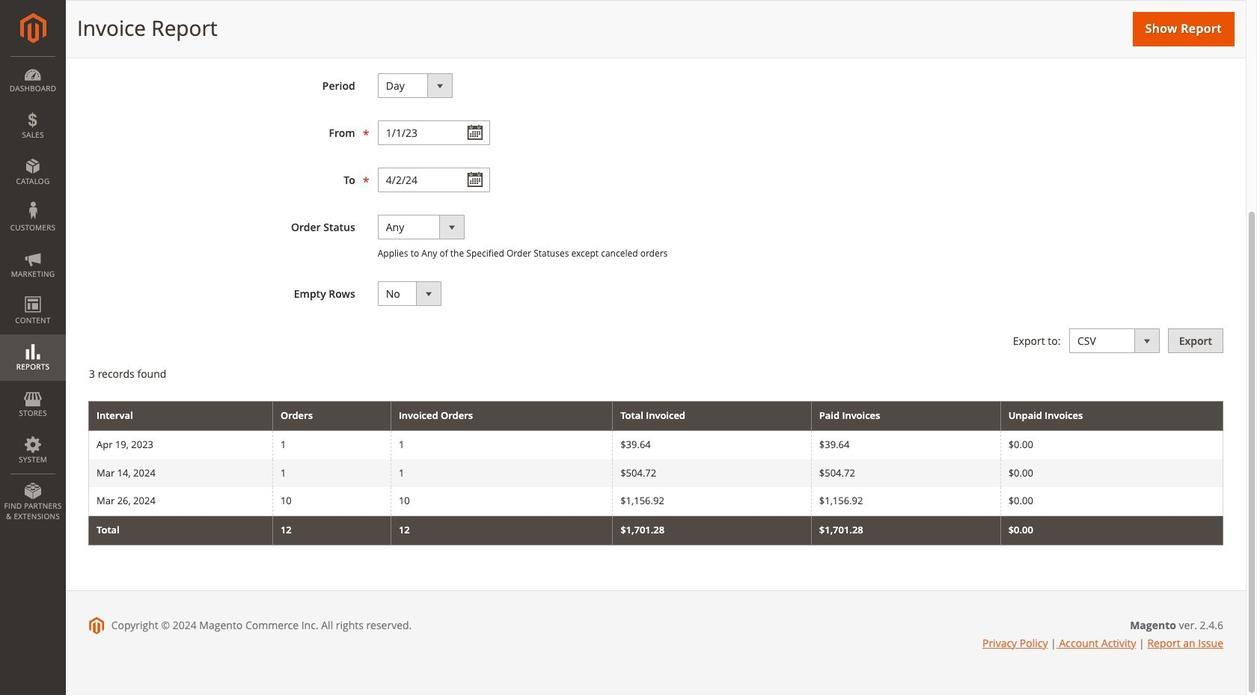 Task type: locate. For each thing, give the bounding box(es) containing it.
magento admin panel image
[[20, 13, 46, 43]]

None text field
[[378, 168, 490, 192]]

None text field
[[378, 120, 490, 145]]

menu bar
[[0, 56, 66, 529]]



